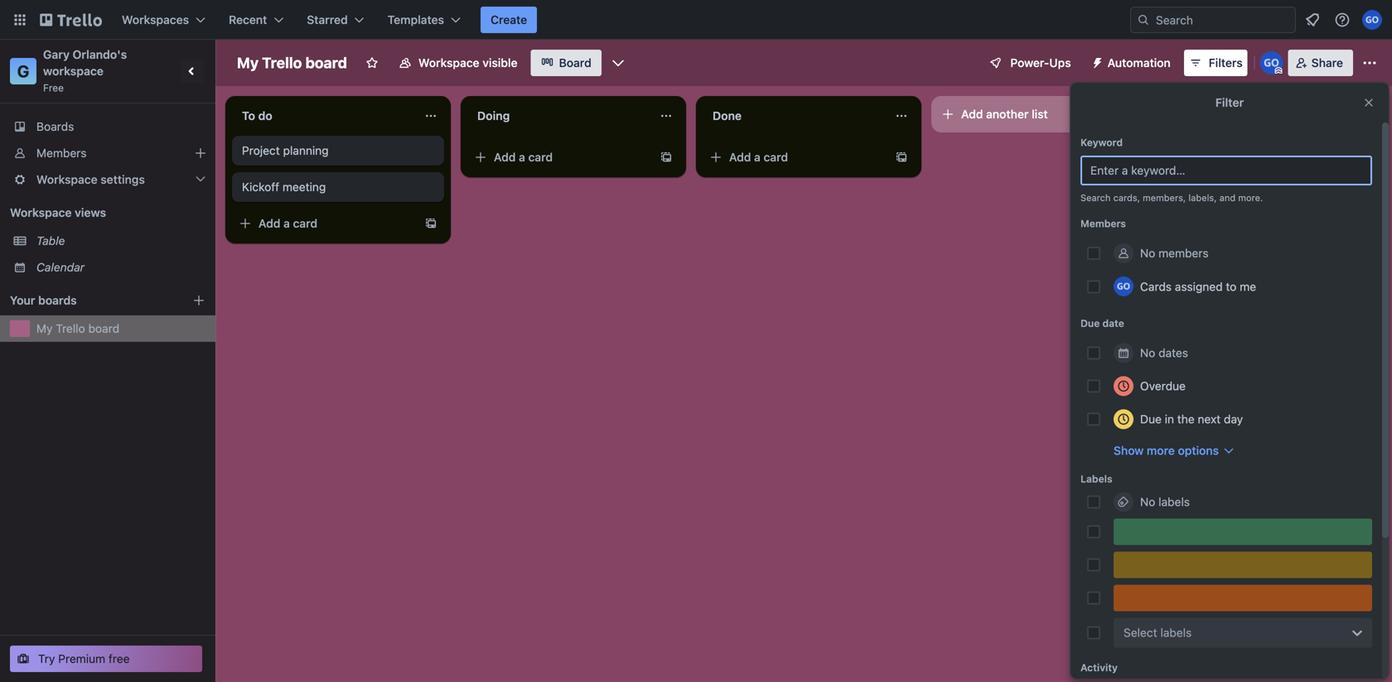 Task type: describe. For each thing, give the bounding box(es) containing it.
workspace for workspace visible
[[418, 56, 480, 70]]

overdue
[[1140, 380, 1186, 393]]

trello inside text box
[[262, 54, 302, 72]]

0 notifications image
[[1303, 10, 1323, 30]]

your
[[10, 294, 35, 307]]

due in the next day
[[1140, 413, 1243, 426]]

0 horizontal spatial card
[[293, 217, 317, 230]]

more
[[1147, 444, 1175, 458]]

power-ups button
[[977, 50, 1081, 76]]

add inside 'add another list' 'button'
[[961, 107, 983, 121]]

star or unstar board image
[[365, 56, 379, 70]]

planning
[[283, 144, 329, 157]]

gary orlando (garyorlando) image
[[1362, 10, 1382, 30]]

and
[[1220, 193, 1236, 203]]

boards link
[[0, 114, 215, 140]]

no for no dates
[[1140, 346, 1156, 360]]

gary orlando's workspace free
[[43, 48, 130, 94]]

create from template… image for doing
[[660, 151, 673, 164]]

to do
[[242, 109, 272, 123]]

to
[[242, 109, 255, 123]]

gary orlando's workspace link
[[43, 48, 130, 78]]

labels for select labels
[[1161, 627, 1192, 640]]

workspace navigation collapse icon image
[[181, 60, 204, 83]]

activity
[[1081, 663, 1118, 674]]

boards
[[38, 294, 77, 307]]

add board image
[[192, 294, 206, 307]]

workspace views
[[10, 206, 106, 220]]

show more options button
[[1114, 443, 1236, 460]]

members
[[1159, 247, 1209, 260]]

doing
[[477, 109, 510, 123]]

workspace settings
[[36, 173, 145, 186]]

no for no members
[[1140, 247, 1156, 260]]

Board name text field
[[229, 50, 356, 76]]

1 vertical spatial members
[[1081, 218, 1126, 230]]

add down doing
[[494, 150, 516, 164]]

a for done
[[754, 150, 761, 164]]

kickoff
[[242, 180, 279, 194]]

workspace settings button
[[0, 167, 215, 193]]

ups
[[1049, 56, 1071, 70]]

cards,
[[1113, 193, 1140, 203]]

g
[[17, 61, 29, 81]]

your boards
[[10, 294, 77, 307]]

filters
[[1209, 56, 1243, 70]]

list
[[1032, 107, 1048, 121]]

share button
[[1288, 50, 1353, 76]]

due date
[[1081, 318, 1124, 329]]

recent button
[[219, 7, 294, 33]]

add another list button
[[932, 96, 1157, 133]]

workspace for workspace views
[[10, 206, 72, 220]]

Doing text field
[[467, 103, 650, 129]]

templates
[[388, 13, 444, 27]]

project planning
[[242, 144, 329, 157]]

select
[[1124, 627, 1157, 640]]

To do text field
[[232, 103, 414, 129]]

create button
[[481, 7, 537, 33]]

no for no labels
[[1140, 496, 1156, 509]]

recent
[[229, 13, 267, 27]]

add a card button for done
[[703, 144, 888, 171]]

add a card for done
[[729, 150, 788, 164]]

color: yellow, title: none element
[[1114, 552, 1372, 579]]

automation button
[[1084, 50, 1181, 76]]

board
[[559, 56, 592, 70]]

cards
[[1140, 280, 1172, 294]]

color: orange, title: none element
[[1114, 586, 1372, 612]]

g link
[[10, 58, 36, 85]]

project
[[242, 144, 280, 157]]

Enter a keyword… text field
[[1081, 156, 1372, 186]]

1 vertical spatial gary orlando (garyorlando) image
[[1114, 277, 1134, 297]]

starred
[[307, 13, 348, 27]]

no labels
[[1140, 496, 1190, 509]]

my inside text box
[[237, 54, 259, 72]]

1 horizontal spatial gary orlando (garyorlando) image
[[1260, 51, 1283, 75]]

workspace visible
[[418, 56, 518, 70]]

templates button
[[378, 7, 471, 33]]

board link
[[531, 50, 602, 76]]

day
[[1224, 413, 1243, 426]]

visible
[[483, 56, 518, 70]]

starred button
[[297, 7, 374, 33]]

Done text field
[[703, 103, 885, 129]]

date
[[1103, 318, 1124, 329]]

due for due date
[[1081, 318, 1100, 329]]

settings
[[101, 173, 145, 186]]

project planning link
[[242, 143, 434, 159]]

in
[[1165, 413, 1174, 426]]

try premium free button
[[10, 646, 202, 673]]

switch to… image
[[12, 12, 28, 28]]

open information menu image
[[1334, 12, 1351, 28]]

members,
[[1143, 193, 1186, 203]]

options
[[1178, 444, 1219, 458]]

search cards, members, labels, and more.
[[1081, 193, 1263, 203]]

this member is an admin of this board. image
[[1275, 67, 1283, 75]]

workspaces
[[122, 13, 189, 27]]



Task type: vqa. For each thing, say whether or not it's contained in the screenshot.
the Marked as complete
no



Task type: locate. For each thing, give the bounding box(es) containing it.
no dates
[[1140, 346, 1188, 360]]

add a card down kickoff meeting
[[259, 217, 317, 230]]

add left another
[[961, 107, 983, 121]]

meeting
[[283, 180, 326, 194]]

board down starred
[[305, 54, 347, 72]]

1 vertical spatial my
[[36, 322, 53, 336]]

add a card button for doing
[[467, 144, 653, 171]]

orlando's
[[73, 48, 127, 61]]

gary orlando (garyorlando) image left cards
[[1114, 277, 1134, 297]]

0 horizontal spatial add a card button
[[232, 211, 418, 237]]

card down meeting
[[293, 217, 317, 230]]

table link
[[36, 233, 206, 249]]

my down recent
[[237, 54, 259, 72]]

2 vertical spatial no
[[1140, 496, 1156, 509]]

no members
[[1140, 247, 1209, 260]]

a down kickoff meeting
[[284, 217, 290, 230]]

members
[[36, 146, 87, 160], [1081, 218, 1126, 230]]

my trello board inside text box
[[237, 54, 347, 72]]

members down search
[[1081, 218, 1126, 230]]

1 horizontal spatial add a card
[[494, 150, 553, 164]]

your boards with 1 items element
[[10, 291, 167, 311]]

labels right select
[[1161, 627, 1192, 640]]

workspace inside the workspace visible button
[[418, 56, 480, 70]]

add a card button down the 'kickoff meeting' link
[[232, 211, 418, 237]]

color: green, title: none element
[[1114, 519, 1372, 546]]

Search field
[[1150, 7, 1295, 32]]

0 horizontal spatial members
[[36, 146, 87, 160]]

no down the more
[[1140, 496, 1156, 509]]

members down boards
[[36, 146, 87, 160]]

gary orlando (garyorlando) image
[[1260, 51, 1283, 75], [1114, 277, 1134, 297]]

1 horizontal spatial board
[[305, 54, 347, 72]]

0 horizontal spatial my
[[36, 322, 53, 336]]

1 horizontal spatial card
[[528, 150, 553, 164]]

a down done text field
[[754, 150, 761, 164]]

filters button
[[1184, 50, 1248, 76]]

create from template… image for done
[[895, 151, 908, 164]]

2 vertical spatial workspace
[[10, 206, 72, 220]]

1 vertical spatial workspace
[[36, 173, 98, 186]]

workspace up workspace views
[[36, 173, 98, 186]]

card down the doing text field on the left top of the page
[[528, 150, 553, 164]]

0 horizontal spatial gary orlando (garyorlando) image
[[1114, 277, 1134, 297]]

0 vertical spatial members
[[36, 146, 87, 160]]

0 vertical spatial no
[[1140, 247, 1156, 260]]

2 horizontal spatial add a card button
[[703, 144, 888, 171]]

my
[[237, 54, 259, 72], [36, 322, 53, 336]]

2 horizontal spatial card
[[764, 150, 788, 164]]

members link
[[0, 140, 215, 167]]

card for done
[[764, 150, 788, 164]]

0 horizontal spatial a
[[284, 217, 290, 230]]

2 horizontal spatial create from template… image
[[895, 151, 908, 164]]

2 horizontal spatial add a card
[[729, 150, 788, 164]]

gary orlando (garyorlando) image right filters
[[1260, 51, 1283, 75]]

customize views image
[[610, 55, 626, 71]]

card down done text field
[[764, 150, 788, 164]]

no
[[1140, 247, 1156, 260], [1140, 346, 1156, 360], [1140, 496, 1156, 509]]

add a card for doing
[[494, 150, 553, 164]]

show
[[1114, 444, 1144, 458]]

1 vertical spatial trello
[[56, 322, 85, 336]]

power-
[[1011, 56, 1049, 70]]

labels
[[1081, 474, 1113, 485]]

next
[[1198, 413, 1221, 426]]

0 vertical spatial board
[[305, 54, 347, 72]]

1 horizontal spatial create from template… image
[[660, 151, 673, 164]]

trello
[[262, 54, 302, 72], [56, 322, 85, 336]]

do
[[258, 109, 272, 123]]

board inside text box
[[305, 54, 347, 72]]

0 vertical spatial labels
[[1159, 496, 1190, 509]]

workspace up table at the top left of page
[[10, 206, 72, 220]]

1 horizontal spatial trello
[[262, 54, 302, 72]]

0 horizontal spatial add a card
[[259, 217, 317, 230]]

2 no from the top
[[1140, 346, 1156, 360]]

my trello board down your boards with 1 items 'element'
[[36, 322, 119, 336]]

labels down show more options "button" at the bottom of the page
[[1159, 496, 1190, 509]]

3 no from the top
[[1140, 496, 1156, 509]]

premium
[[58, 653, 105, 666]]

due for due in the next day
[[1140, 413, 1162, 426]]

assigned
[[1175, 280, 1223, 294]]

trello down recent popup button
[[262, 54, 302, 72]]

more.
[[1238, 193, 1263, 203]]

board
[[305, 54, 347, 72], [88, 322, 119, 336]]

workspace
[[43, 64, 104, 78]]

due left "in"
[[1140, 413, 1162, 426]]

1 vertical spatial labels
[[1161, 627, 1192, 640]]

workspace visible button
[[389, 50, 528, 76]]

add a card down the done at the top right of page
[[729, 150, 788, 164]]

sm image
[[1084, 50, 1108, 73]]

1 vertical spatial my trello board
[[36, 322, 119, 336]]

1 vertical spatial no
[[1140, 346, 1156, 360]]

search image
[[1137, 13, 1150, 27]]

a
[[519, 150, 525, 164], [754, 150, 761, 164], [284, 217, 290, 230]]

labels for no labels
[[1159, 496, 1190, 509]]

labels
[[1159, 496, 1190, 509], [1161, 627, 1192, 640]]

my trello board
[[237, 54, 347, 72], [36, 322, 119, 336]]

0 horizontal spatial board
[[88, 322, 119, 336]]

no left dates
[[1140, 346, 1156, 360]]

calendar link
[[36, 259, 206, 276]]

search
[[1081, 193, 1111, 203]]

cards assigned to me
[[1140, 280, 1256, 294]]

due left date
[[1081, 318, 1100, 329]]

workspace for workspace settings
[[36, 173, 98, 186]]

my trello board link
[[36, 321, 206, 337]]

create
[[491, 13, 527, 27]]

0 vertical spatial trello
[[262, 54, 302, 72]]

boards
[[36, 120, 74, 133]]

0 vertical spatial due
[[1081, 318, 1100, 329]]

workspace inside the workspace settings dropdown button
[[36, 173, 98, 186]]

my trello board down starred
[[237, 54, 347, 72]]

me
[[1240, 280, 1256, 294]]

0 vertical spatial gary orlando (garyorlando) image
[[1260, 51, 1283, 75]]

automation
[[1108, 56, 1171, 70]]

kickoff meeting
[[242, 180, 326, 194]]

add down the done at the top right of page
[[729, 150, 751, 164]]

workspace
[[418, 56, 480, 70], [36, 173, 98, 186], [10, 206, 72, 220]]

board down your boards with 1 items 'element'
[[88, 322, 119, 336]]

table
[[36, 234, 65, 248]]

1 horizontal spatial my
[[237, 54, 259, 72]]

add
[[961, 107, 983, 121], [494, 150, 516, 164], [729, 150, 751, 164], [259, 217, 281, 230]]

show menu image
[[1362, 55, 1378, 71]]

show more options
[[1114, 444, 1219, 458]]

1 no from the top
[[1140, 247, 1156, 260]]

0 vertical spatial workspace
[[418, 56, 480, 70]]

2 horizontal spatial a
[[754, 150, 761, 164]]

1 horizontal spatial a
[[519, 150, 525, 164]]

free
[[109, 653, 130, 666]]

no up cards
[[1140, 247, 1156, 260]]

0 horizontal spatial my trello board
[[36, 322, 119, 336]]

try premium free
[[38, 653, 130, 666]]

create from template… image
[[660, 151, 673, 164], [895, 151, 908, 164], [424, 217, 438, 230]]

try
[[38, 653, 55, 666]]

1 horizontal spatial due
[[1140, 413, 1162, 426]]

trello down boards
[[56, 322, 85, 336]]

a down the doing text field on the left top of the page
[[519, 150, 525, 164]]

card for doing
[[528, 150, 553, 164]]

due
[[1081, 318, 1100, 329], [1140, 413, 1162, 426]]

my down your boards
[[36, 322, 53, 336]]

back to home image
[[40, 7, 102, 33]]

0 horizontal spatial create from template… image
[[424, 217, 438, 230]]

1 vertical spatial due
[[1140, 413, 1162, 426]]

the
[[1177, 413, 1195, 426]]

free
[[43, 82, 64, 94]]

add a card
[[494, 150, 553, 164], [729, 150, 788, 164], [259, 217, 317, 230]]

add a card button down done text field
[[703, 144, 888, 171]]

0 vertical spatial my
[[237, 54, 259, 72]]

another
[[986, 107, 1029, 121]]

primary element
[[0, 0, 1392, 40]]

done
[[713, 109, 742, 123]]

select labels
[[1124, 627, 1192, 640]]

kickoff meeting link
[[242, 179, 434, 196]]

labels,
[[1189, 193, 1217, 203]]

close popover image
[[1362, 96, 1376, 109]]

calendar
[[36, 261, 85, 274]]

add another list
[[961, 107, 1048, 121]]

1 horizontal spatial members
[[1081, 218, 1126, 230]]

0 horizontal spatial trello
[[56, 322, 85, 336]]

gary
[[43, 48, 70, 61]]

1 horizontal spatial add a card button
[[467, 144, 653, 171]]

views
[[75, 206, 106, 220]]

power-ups
[[1011, 56, 1071, 70]]

add a card button
[[467, 144, 653, 171], [703, 144, 888, 171], [232, 211, 418, 237]]

0 horizontal spatial due
[[1081, 318, 1100, 329]]

0 vertical spatial my trello board
[[237, 54, 347, 72]]

add a card button down the doing text field on the left top of the page
[[467, 144, 653, 171]]

workspaces button
[[112, 7, 216, 33]]

workspace down templates dropdown button
[[418, 56, 480, 70]]

keyword
[[1081, 137, 1123, 148]]

dates
[[1159, 346, 1188, 360]]

1 horizontal spatial my trello board
[[237, 54, 347, 72]]

a for doing
[[519, 150, 525, 164]]

1 vertical spatial board
[[88, 322, 119, 336]]

share
[[1312, 56, 1343, 70]]

to
[[1226, 280, 1237, 294]]

add a card down doing
[[494, 150, 553, 164]]

add down kickoff
[[259, 217, 281, 230]]

filter
[[1216, 96, 1244, 109]]



